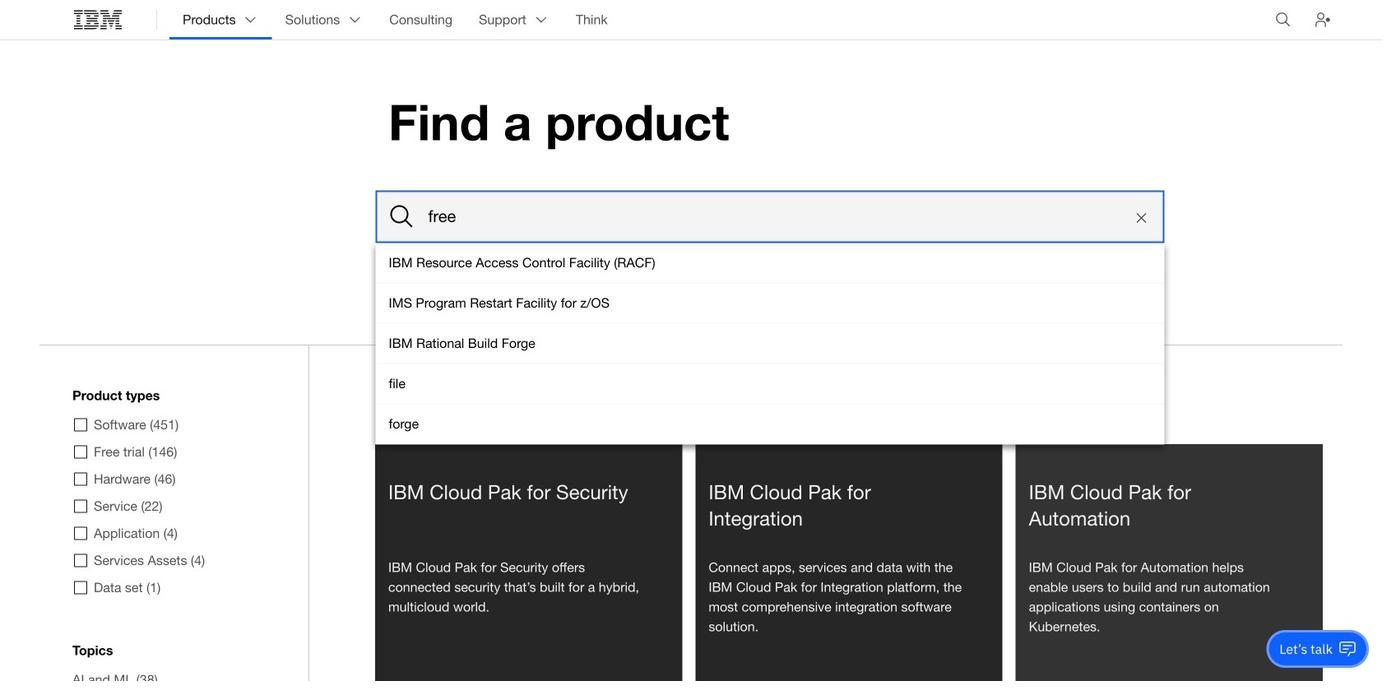 Task type: describe. For each thing, give the bounding box(es) containing it.
Search text field
[[376, 191, 1165, 243]]

5 option from the top
[[376, 405, 1165, 445]]

1 option from the top
[[376, 243, 1165, 284]]

3 option from the top
[[376, 324, 1165, 364]]



Task type: locate. For each thing, give the bounding box(es) containing it.
4 option from the top
[[376, 364, 1165, 405]]

2 option from the top
[[376, 284, 1165, 324]]

search element
[[376, 191, 1165, 243]]

option
[[376, 243, 1165, 284], [376, 284, 1165, 324], [376, 324, 1165, 364], [376, 364, 1165, 405], [376, 405, 1165, 445]]

suggestions list box
[[376, 243, 1165, 445]]

let's talk element
[[1280, 640, 1333, 658]]



Task type: vqa. For each thing, say whether or not it's contained in the screenshot.
MENU BAR
no



